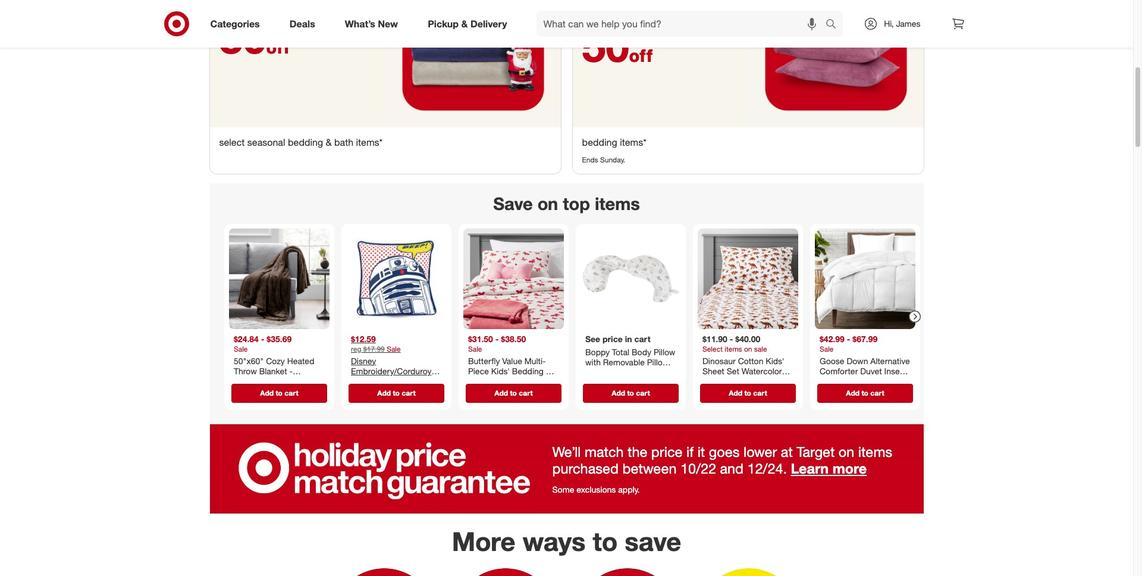 Task type: locate. For each thing, give the bounding box(es) containing it.
add down embroidery/corduroy
[[377, 389, 391, 398]]

add to cart button down gray
[[583, 384, 679, 403]]

5 add to cart button from the left
[[700, 384, 796, 403]]

exclusions
[[577, 485, 616, 495]]

sale
[[234, 345, 248, 353], [387, 345, 401, 353], [468, 345, 482, 353], [820, 345, 834, 353]]

to down gray
[[627, 389, 634, 398]]

add down the brookstone
[[260, 389, 274, 398]]

$42.99 - $67.99 sale goose down alternative comforter duvet insert by bare home
[[820, 334, 910, 387]]

2 set from the left
[[727, 366, 740, 376]]

brookstone
[[234, 377, 277, 387]]

on left top
[[538, 193, 559, 214]]

search
[[821, 19, 850, 31]]

to left save
[[593, 525, 618, 557]]

items inside $11.90 - $40.00 select items on sale dinosaur cotton kids' sheet set watercolor brown - pillowfort™
[[725, 345, 742, 353]]

add to cart button for duvet
[[818, 384, 913, 403]]

2 vertical spatial on
[[839, 443, 855, 461]]

add to cart button down blanket
[[231, 384, 327, 403]]

learn
[[791, 460, 829, 477]]

$12.59
[[351, 334, 376, 344]]

1 add from the left
[[260, 389, 274, 398]]

bedding
[[288, 136, 323, 148], [582, 136, 618, 148]]

the
[[628, 443, 648, 461]]

add down $11.90 - $40.00 select items on sale dinosaur cotton kids' sheet set watercolor brown - pillowfort™
[[729, 389, 743, 398]]

2 add from the left
[[377, 389, 391, 398]]

add to cart down blanket
[[260, 389, 298, 398]]

add to cart button
[[231, 384, 327, 403], [349, 384, 444, 403], [466, 384, 562, 403], [583, 384, 679, 403], [700, 384, 796, 403], [818, 384, 913, 403]]

add to cart down embroidery/corduroy
[[377, 389, 416, 398]]

add
[[260, 389, 274, 398], [377, 389, 391, 398], [495, 389, 508, 398], [612, 389, 625, 398], [729, 389, 743, 398], [846, 389, 860, 398]]

bedding up ends sunday. on the top right of the page
[[582, 136, 618, 148]]

1 horizontal spatial throw
[[372, 377, 395, 387]]

0 vertical spatial price
[[603, 334, 623, 344]]

1 vertical spatial &
[[326, 136, 332, 148]]

pillowfort™ down bedding
[[495, 377, 534, 387]]

lower
[[744, 443, 778, 461]]

items*
[[356, 136, 383, 148], [620, 136, 647, 148]]

to down home
[[862, 389, 869, 398]]

4 add to cart button from the left
[[583, 384, 679, 403]]

add to cart for cotton
[[729, 389, 767, 398]]

to for $42.99 - $67.99 sale goose down alternative comforter duvet insert by bare home
[[862, 389, 869, 398]]

on
[[538, 193, 559, 214], [744, 345, 752, 353], [839, 443, 855, 461]]

add to cart for pillow
[[377, 389, 416, 398]]

multi-
[[525, 356, 546, 366]]

1 add to cart from the left
[[260, 389, 298, 398]]

body
[[632, 347, 652, 357]]

price up total
[[603, 334, 623, 344]]

2 horizontal spatial on
[[839, 443, 855, 461]]

sale right $17.99
[[387, 345, 401, 353]]

0 vertical spatial &
[[462, 18, 468, 30]]

to for $12.59 reg $17.99 sale disney embroidery/corduroy kids' throw pillow
[[393, 389, 400, 398]]

- left gray
[[610, 368, 613, 378]]

throw for blanket
[[234, 366, 257, 376]]

cart down embroidery/corduroy
[[402, 389, 416, 398]]

- left $35.69
[[261, 334, 264, 344]]

cart
[[634, 334, 651, 344], [284, 389, 298, 398], [402, 389, 416, 398], [519, 389, 533, 398], [636, 389, 650, 398], [753, 389, 767, 398], [871, 389, 885, 398]]

6 add to cart button from the left
[[818, 384, 913, 403]]

dinosaur cotton kids' sheet set watercolor brown - pillowfort™ image
[[698, 229, 799, 329]]

kids' down the disney
[[351, 377, 369, 387]]

cart for see price in cart boppy total body pillow with removable pillow cover - gray wispy leaves
[[636, 389, 650, 398]]

0 horizontal spatial items
[[595, 193, 640, 214]]

5 add to cart from the left
[[729, 389, 767, 398]]

comforter
[[820, 366, 858, 376]]

sale inside $42.99 - $67.99 sale goose down alternative comforter duvet insert by bare home
[[820, 345, 834, 353]]

$31.50
[[468, 334, 493, 344]]

4 sale from the left
[[820, 345, 834, 353]]

& left "bath"
[[326, 136, 332, 148]]

3 add to cart from the left
[[495, 389, 533, 398]]

$12.59 reg $17.99 sale disney embroidery/corduroy kids' throw pillow
[[351, 334, 432, 387]]

1 vertical spatial items
[[725, 345, 742, 353]]

1 add to cart button from the left
[[231, 384, 327, 403]]

home
[[851, 377, 873, 387]]

2 sale from the left
[[387, 345, 401, 353]]

on right 'target'
[[839, 443, 855, 461]]

sale for $12.59
[[387, 345, 401, 353]]

add to cart for kids'
[[495, 389, 533, 398]]

add to cart down gray
[[612, 389, 650, 398]]

piece
[[468, 366, 489, 376]]

1 sale from the left
[[234, 345, 248, 353]]

to down blanket
[[276, 389, 282, 398]]

to right the up
[[609, 9, 624, 29]]

2 items* from the left
[[620, 136, 647, 148]]

items* right "bath"
[[356, 136, 383, 148]]

1 horizontal spatial &
[[462, 18, 468, 30]]

cart for $11.90 - $40.00 select items on sale dinosaur cotton kids' sheet set watercolor brown - pillowfort™
[[753, 389, 767, 398]]

0 horizontal spatial bedding
[[288, 136, 323, 148]]

cart up body
[[634, 334, 651, 344]]

- left $67.99
[[847, 334, 851, 344]]

cart down home
[[871, 389, 885, 398]]

kids' up watercolor
[[766, 356, 785, 366]]

disney embroidery/corduroy kids' throw pillow image
[[346, 229, 447, 329]]

0 vertical spatial items
[[595, 193, 640, 214]]

$11.90 - $40.00 select items on sale dinosaur cotton kids' sheet set watercolor brown - pillowfort™
[[703, 334, 785, 387]]

&
[[462, 18, 468, 30], [326, 136, 332, 148]]

2 horizontal spatial kids'
[[766, 356, 785, 366]]

learn more
[[791, 460, 867, 477]]

5 add from the left
[[729, 389, 743, 398]]

add for kids'
[[495, 389, 508, 398]]

sale inside $24.84 - $35.69 sale 50"x60" cozy heated throw blanket - brookstone
[[234, 345, 248, 353]]

1 items* from the left
[[356, 136, 383, 148]]

pillowfort™
[[495, 377, 534, 387], [735, 377, 773, 387]]

2 vertical spatial pillow
[[397, 377, 419, 387]]

sale down $24.84
[[234, 345, 248, 353]]

2 add to cart from the left
[[377, 389, 416, 398]]

add for duvet
[[846, 389, 860, 398]]

to down watercolor
[[745, 389, 751, 398]]

2 vertical spatial items
[[859, 443, 893, 461]]

insert
[[885, 366, 906, 376]]

add to cart down watercolor
[[729, 389, 767, 398]]

add down value
[[495, 389, 508, 398]]

cart inside see price in cart boppy total body pillow with removable pillow cover - gray wispy leaves
[[634, 334, 651, 344]]

1 vertical spatial on
[[744, 345, 752, 353]]

What can we help you find? suggestions appear below search field
[[537, 11, 829, 37]]

3 add to cart button from the left
[[466, 384, 562, 403]]

items* up sunday.
[[620, 136, 647, 148]]

wispy
[[635, 368, 658, 378]]

0 horizontal spatial on
[[538, 193, 559, 214]]

with
[[585, 357, 601, 367]]

throw for pillow
[[372, 377, 395, 387]]

2 pillowfort™ from the left
[[735, 377, 773, 387]]

add to cart button down bedding
[[466, 384, 562, 403]]

$38.50
[[501, 334, 526, 344]]

add to cart button down embroidery/corduroy
[[349, 384, 444, 403]]

on inside we'll match the price if it goes lower at target on items purchased between 10/22 and 12/24.
[[839, 443, 855, 461]]

cart down wispy
[[636, 389, 650, 398]]

0 horizontal spatial items*
[[356, 136, 383, 148]]

throw down embroidery/corduroy
[[372, 377, 395, 387]]

dinosaur
[[703, 356, 736, 366]]

1 horizontal spatial on
[[744, 345, 752, 353]]

what's new link
[[335, 11, 413, 37]]

add for blanket
[[260, 389, 274, 398]]

bedding left "bath"
[[288, 136, 323, 148]]

pillowfort™ down watercolor
[[735, 377, 773, 387]]

0 horizontal spatial set
[[546, 366, 559, 376]]

1 horizontal spatial items*
[[620, 136, 647, 148]]

4 add to cart from the left
[[612, 389, 650, 398]]

cover
[[585, 368, 607, 378]]

throw inside $24.84 - $35.69 sale 50"x60" cozy heated throw blanket - brookstone
[[234, 366, 257, 376]]

2 horizontal spatial items
[[859, 443, 893, 461]]

3 add from the left
[[495, 389, 508, 398]]

pillowfort™ inside $31.50 - $38.50 sale butterfly value multi- piece kids' bedding set rose - pillowfort™
[[495, 377, 534, 387]]

6 add from the left
[[846, 389, 860, 398]]

up to
[[582, 9, 624, 29]]

1 horizontal spatial items
[[725, 345, 742, 353]]

add to cart for with
[[612, 389, 650, 398]]

to down embroidery/corduroy
[[393, 389, 400, 398]]

0 horizontal spatial &
[[326, 136, 332, 148]]

sale down $31.50
[[468, 345, 482, 353]]

sale down $42.99
[[820, 345, 834, 353]]

0 horizontal spatial pillowfort™
[[495, 377, 534, 387]]

set right bedding
[[546, 366, 559, 376]]

pillow inside $12.59 reg $17.99 sale disney embroidery/corduroy kids' throw pillow
[[397, 377, 419, 387]]

cart down watercolor
[[753, 389, 767, 398]]

add down home
[[846, 389, 860, 398]]

throw inside $12.59 reg $17.99 sale disney embroidery/corduroy kids' throw pillow
[[372, 377, 395, 387]]

goose down alternative comforter duvet insert by bare home image
[[815, 229, 916, 329]]

add to cart down home
[[846, 389, 885, 398]]

cart down bedding
[[519, 389, 533, 398]]

price left if
[[652, 443, 683, 461]]

more
[[452, 525, 516, 557]]

0 horizontal spatial throw
[[234, 366, 257, 376]]

50"x60"
[[234, 356, 264, 366]]

12/24.
[[748, 460, 787, 477]]

to down bedding
[[510, 389, 517, 398]]

save
[[494, 193, 533, 214]]

kids' down value
[[491, 366, 510, 376]]

kids'
[[766, 356, 785, 366], [491, 366, 510, 376], [351, 377, 369, 387]]

1 horizontal spatial kids'
[[491, 366, 510, 376]]

down
[[847, 356, 868, 366]]

50"x60" cozy heated throw blanket - brookstone image
[[229, 229, 329, 329]]

6 add to cart from the left
[[846, 389, 885, 398]]

add to cart
[[260, 389, 298, 398], [377, 389, 416, 398], [495, 389, 533, 398], [612, 389, 650, 398], [729, 389, 767, 398], [846, 389, 885, 398]]

1 horizontal spatial set
[[727, 366, 740, 376]]

add for cotton
[[729, 389, 743, 398]]

more ways to save
[[452, 525, 682, 557]]

- down "heated"
[[289, 366, 293, 376]]

ends sunday.
[[582, 155, 626, 164]]

$31.50 - $38.50 sale butterfly value multi- piece kids' bedding set rose - pillowfort™
[[468, 334, 559, 387]]

sheet
[[703, 366, 725, 376]]

1 horizontal spatial price
[[652, 443, 683, 461]]

throw down 50"x60"
[[234, 366, 257, 376]]

see
[[585, 334, 600, 344]]

0 horizontal spatial price
[[603, 334, 623, 344]]

bare
[[831, 377, 849, 387]]

add to cart for blanket
[[260, 389, 298, 398]]

2 bedding from the left
[[582, 136, 618, 148]]

sale for $24.84
[[234, 345, 248, 353]]

add to cart down bedding
[[495, 389, 533, 398]]

cart down blanket
[[284, 389, 298, 398]]

add for with
[[612, 389, 625, 398]]

3 sale from the left
[[468, 345, 482, 353]]

goes
[[709, 443, 740, 461]]

on down $40.00
[[744, 345, 752, 353]]

pillow up wispy
[[647, 357, 669, 367]]

set inside $11.90 - $40.00 select items on sale dinosaur cotton kids' sheet set watercolor brown - pillowfort™
[[727, 366, 740, 376]]

hi,
[[885, 18, 894, 29]]

brown
[[703, 377, 727, 387]]

some exclusions apply.
[[553, 485, 640, 495]]

1 vertical spatial price
[[652, 443, 683, 461]]

rose
[[468, 377, 487, 387]]

1 horizontal spatial pillowfort™
[[735, 377, 773, 387]]

to for $11.90 - $40.00 select items on sale dinosaur cotton kids' sheet set watercolor brown - pillowfort™
[[745, 389, 751, 398]]

1 pillowfort™ from the left
[[495, 377, 534, 387]]

cart for $31.50 - $38.50 sale butterfly value multi- piece kids' bedding set rose - pillowfort™
[[519, 389, 533, 398]]

removable
[[603, 357, 645, 367]]

pickup
[[428, 18, 459, 30]]

add to cart button down watercolor
[[700, 384, 796, 403]]

sale
[[754, 345, 767, 353]]

sale inside $31.50 - $38.50 sale butterfly value multi- piece kids' bedding set rose - pillowfort™
[[468, 345, 482, 353]]

select
[[703, 345, 723, 353]]

& right pickup on the left top of the page
[[462, 18, 468, 30]]

select
[[219, 136, 245, 148]]

save on top items
[[494, 193, 640, 214]]

we'll
[[553, 443, 581, 461]]

in
[[625, 334, 632, 344]]

0 horizontal spatial kids'
[[351, 377, 369, 387]]

between
[[623, 460, 677, 477]]

set down dinosaur
[[727, 366, 740, 376]]

butterfly
[[468, 356, 500, 366]]

4 add from the left
[[612, 389, 625, 398]]

2 add to cart button from the left
[[349, 384, 444, 403]]

select seasonal bedding & bath items*
[[219, 136, 383, 148]]

pillow right body
[[654, 347, 676, 357]]

set
[[546, 366, 559, 376], [727, 366, 740, 376]]

duvet
[[861, 366, 882, 376]]

add to cart button down duvet
[[818, 384, 913, 403]]

-
[[261, 334, 264, 344], [495, 334, 499, 344], [730, 334, 733, 344], [847, 334, 851, 344], [289, 366, 293, 376], [610, 368, 613, 378], [490, 377, 493, 387], [729, 377, 732, 387]]

1 horizontal spatial bedding
[[582, 136, 618, 148]]

pillow down embroidery/corduroy
[[397, 377, 419, 387]]

sale inside $12.59 reg $17.99 sale disney embroidery/corduroy kids' throw pillow
[[387, 345, 401, 353]]

1 set from the left
[[546, 366, 559, 376]]

total
[[612, 347, 630, 357]]

set inside $31.50 - $38.50 sale butterfly value multi- piece kids' bedding set rose - pillowfort™
[[546, 366, 559, 376]]

$24.84 - $35.69 sale 50"x60" cozy heated throw blanket - brookstone
[[234, 334, 314, 387]]

add down gray
[[612, 389, 625, 398]]

reg
[[351, 345, 361, 353]]



Task type: vqa. For each thing, say whether or not it's contained in the screenshot.


Task type: describe. For each thing, give the bounding box(es) containing it.
categories link
[[200, 11, 275, 37]]

disney
[[351, 356, 376, 366]]

$11.90
[[703, 334, 728, 344]]

50
[[582, 20, 654, 72]]

add to cart button for kids'
[[466, 384, 562, 403]]

1 vertical spatial pillow
[[647, 357, 669, 367]]

- inside see price in cart boppy total body pillow with removable pillow cover - gray wispy leaves
[[610, 368, 613, 378]]

- left $40.00
[[730, 334, 733, 344]]

1 bedding from the left
[[288, 136, 323, 148]]

sale for $31.50
[[468, 345, 482, 353]]

cart for $24.84 - $35.69 sale 50"x60" cozy heated throw blanket - brookstone
[[284, 389, 298, 398]]

boppy
[[585, 347, 610, 357]]

deals
[[290, 18, 315, 30]]

- left $38.50
[[495, 334, 499, 344]]

kids' inside $31.50 - $38.50 sale butterfly value multi- piece kids' bedding set rose - pillowfort™
[[491, 366, 510, 376]]

sale for $42.99
[[820, 345, 834, 353]]

kids' inside $11.90 - $40.00 select items on sale dinosaur cotton kids' sheet set watercolor brown - pillowfort™
[[766, 356, 785, 366]]

carousel region
[[210, 183, 924, 424]]

$40.00
[[736, 334, 761, 344]]

what's
[[345, 18, 376, 30]]

to for $24.84 - $35.69 sale 50"x60" cozy heated throw blanket - brookstone
[[276, 389, 282, 398]]

cozy
[[266, 356, 285, 366]]

price inside we'll match the price if it goes lower at target on items purchased between 10/22 and 12/24.
[[652, 443, 683, 461]]

heated
[[287, 356, 314, 366]]

cart for $12.59 reg $17.99 sale disney embroidery/corduroy kids' throw pillow
[[402, 389, 416, 398]]

$35.69
[[267, 334, 292, 344]]

items inside we'll match the price if it goes lower at target on items purchased between 10/22 and 12/24.
[[859, 443, 893, 461]]

deals link
[[280, 11, 330, 37]]

value
[[502, 356, 522, 366]]

on inside $11.90 - $40.00 select items on sale dinosaur cotton kids' sheet set watercolor brown - pillowfort™
[[744, 345, 752, 353]]

james
[[897, 18, 921, 29]]

target holiday price match guarantee image
[[210, 424, 924, 514]]

0 vertical spatial on
[[538, 193, 559, 214]]

bedding
[[512, 366, 544, 376]]

$67.99
[[853, 334, 878, 344]]

add to cart button for cotton
[[700, 384, 796, 403]]

alternative
[[871, 356, 910, 366]]

at
[[781, 443, 793, 461]]

add to cart button for blanket
[[231, 384, 327, 403]]

price inside see price in cart boppy total body pillow with removable pillow cover - gray wispy leaves
[[603, 334, 623, 344]]

to for $31.50 - $38.50 sale butterfly value multi- piece kids' bedding set rose - pillowfort™
[[510, 389, 517, 398]]

ways
[[523, 525, 586, 557]]

& inside "link"
[[462, 18, 468, 30]]

$24.84
[[234, 334, 259, 344]]

purchased
[[553, 460, 619, 477]]

- inside $42.99 - $67.99 sale goose down alternative comforter duvet insert by bare home
[[847, 334, 851, 344]]

cart for $42.99 - $67.99 sale goose down alternative comforter duvet insert by bare home
[[871, 389, 885, 398]]

search button
[[821, 11, 850, 39]]

up
[[582, 9, 604, 29]]

10/22
[[681, 460, 717, 477]]

- right "brown"
[[729, 377, 732, 387]]

match
[[585, 443, 624, 461]]

cotton
[[738, 356, 764, 366]]

categories
[[210, 18, 260, 30]]

by
[[820, 377, 829, 387]]

$17.99
[[363, 345, 385, 353]]

pickup & delivery
[[428, 18, 507, 30]]

hi, james
[[885, 18, 921, 29]]

boppy total body pillow with removable pillow cover - gray wispy leaves image
[[581, 229, 681, 329]]

ends
[[582, 155, 599, 164]]

top
[[563, 193, 590, 214]]

seasonal
[[248, 136, 285, 148]]

apply.
[[619, 485, 640, 495]]

embroidery/corduroy
[[351, 366, 432, 376]]

kids' inside $12.59 reg $17.99 sale disney embroidery/corduroy kids' throw pillow
[[351, 377, 369, 387]]

leaves
[[585, 378, 612, 388]]

new
[[378, 18, 398, 30]]

watercolor
[[742, 366, 782, 376]]

add for pillow
[[377, 389, 391, 398]]

- right rose
[[490, 377, 493, 387]]

30
[[219, 12, 291, 64]]

and
[[721, 460, 744, 477]]

save
[[625, 525, 682, 557]]

delivery
[[471, 18, 507, 30]]

0 vertical spatial pillow
[[654, 347, 676, 357]]

more
[[833, 460, 867, 477]]

sunday.
[[601, 155, 626, 164]]

to for see price in cart boppy total body pillow with removable pillow cover - gray wispy leaves
[[627, 389, 634, 398]]

gray
[[615, 368, 633, 378]]

$42.99
[[820, 334, 845, 344]]

what's new
[[345, 18, 398, 30]]

target
[[797, 443, 835, 461]]

see price in cart boppy total body pillow with removable pillow cover - gray wispy leaves
[[585, 334, 676, 388]]

add to cart button for pillow
[[349, 384, 444, 403]]

add to cart button for with
[[583, 384, 679, 403]]

blanket
[[259, 366, 287, 376]]

add to cart for duvet
[[846, 389, 885, 398]]

some
[[553, 485, 575, 495]]

if
[[687, 443, 694, 461]]

we'll match the price if it goes lower at target on items purchased between 10/22 and 12/24.
[[553, 443, 893, 477]]

goose
[[820, 356, 845, 366]]

pillowfort™ inside $11.90 - $40.00 select items on sale dinosaur cotton kids' sheet set watercolor brown - pillowfort™
[[735, 377, 773, 387]]

butterfly value multi-piece kids' bedding set rose - pillowfort™ image
[[463, 229, 564, 329]]

bedding items*
[[582, 136, 647, 148]]



